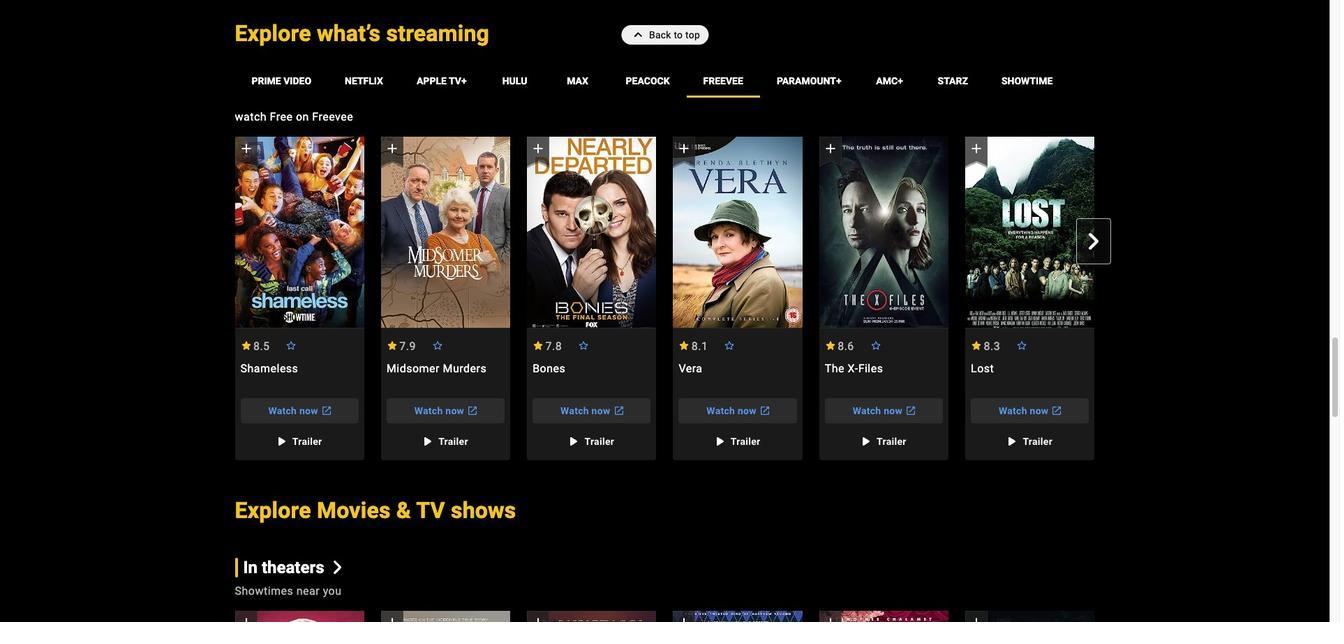 Task type: describe. For each thing, give the bounding box(es) containing it.
paramount+
[[777, 76, 842, 87]]

mean girls image
[[235, 612, 364, 623]]

back
[[649, 29, 671, 40]]

star border inline image for 8.6
[[870, 341, 882, 350]]

add image for argylle image
[[676, 615, 693, 623]]

star inline image for 7.9
[[387, 341, 398, 350]]

add image for the x-files image
[[822, 140, 839, 157]]

8.3
[[984, 340, 1001, 353]]

trailer for lost
[[1023, 436, 1053, 447]]

near
[[297, 585, 320, 599]]

trailer button for bones
[[558, 429, 626, 454]]

on
[[296, 111, 309, 124]]

top
[[686, 29, 700, 40]]

trailer button for lost
[[997, 429, 1064, 454]]

files
[[859, 362, 884, 375]]

explore what's streaming
[[235, 20, 489, 47]]

watch now button for vera
[[679, 398, 797, 424]]

star border inline image for 8.5
[[286, 341, 297, 350]]

video
[[284, 76, 311, 87]]

now for vera
[[738, 405, 757, 417]]

peacock
[[626, 76, 670, 87]]

play arrow image for lost
[[1004, 433, 1020, 450]]

apple
[[417, 76, 447, 87]]

watch now button for midsomer murders
[[387, 398, 505, 424]]

launch image for shameless
[[318, 403, 335, 419]]

theaters
[[262, 558, 324, 578]]

star border inline image for 7.9
[[432, 341, 443, 350]]

in theaters
[[243, 558, 324, 578]]

the boys in the boat image
[[381, 612, 510, 623]]

add image for bones image
[[530, 140, 547, 157]]

back to top button
[[621, 25, 709, 45]]

star border inline image for 7.8
[[578, 341, 589, 350]]

shameless link
[[235, 362, 364, 390]]

trailer for bones
[[585, 436, 615, 447]]

the
[[825, 362, 845, 375]]

watch now for shameless
[[268, 405, 318, 417]]

group containing 8.1
[[673, 137, 803, 461]]

expand less image
[[630, 25, 649, 45]]

play arrow image for shameless
[[273, 433, 290, 450]]

watch for lost
[[999, 405, 1028, 417]]

group containing 8.6
[[820, 137, 949, 461]]

in theaters link
[[235, 558, 344, 578]]

watch for vera
[[707, 405, 735, 417]]

8.5
[[253, 340, 270, 353]]

showtime
[[1002, 76, 1053, 87]]

star inline image for 7.8
[[533, 341, 544, 350]]

star inline image
[[241, 341, 252, 350]]

wonka image
[[820, 612, 949, 623]]

max
[[567, 76, 589, 87]]

trailer button for midsomer murders
[[412, 429, 480, 454]]

add image for the mean girls image
[[238, 615, 255, 623]]

showtimes
[[235, 585, 293, 599]]

group containing 8.3
[[966, 137, 1095, 461]]

back to top
[[649, 29, 700, 40]]

7.9
[[400, 340, 416, 353]]

play arrow image for midsomer murders
[[419, 433, 436, 450]]

trailer button for the x-files
[[850, 429, 918, 454]]

apple tv+
[[417, 76, 467, 87]]

8.6
[[838, 340, 854, 353]]

explore movies & tv shows
[[235, 498, 516, 524]]

free
[[270, 111, 293, 124]]

watch now for midsomer murders
[[415, 405, 464, 417]]

tab list containing prime video
[[235, 64, 1112, 98]]

freevee
[[704, 76, 744, 87]]

&
[[396, 498, 411, 524]]

movies
[[317, 498, 391, 524]]

tv
[[416, 498, 445, 524]]

launch image for midsomer murders
[[464, 403, 481, 419]]

amc+
[[877, 76, 903, 87]]

watch for bones
[[561, 405, 589, 417]]

chevron right inline image
[[331, 562, 344, 575]]

starz
[[938, 76, 968, 87]]

midsomer murders link
[[381, 362, 510, 390]]

explore for explore what's streaming
[[235, 20, 311, 47]]



Task type: vqa. For each thing, say whether or not it's contained in the screenshot.
Sponsored Content 'section'
no



Task type: locate. For each thing, give the bounding box(es) containing it.
6 watch now from the left
[[999, 405, 1049, 417]]

1 star inline image from the left
[[387, 341, 398, 350]]

2 star inline image from the left
[[533, 341, 544, 350]]

watch now for bones
[[561, 405, 611, 417]]

trailer down bones link
[[585, 436, 615, 447]]

2 watch from the left
[[415, 405, 443, 417]]

watch now for lost
[[999, 405, 1049, 417]]

4 trailer button from the left
[[704, 429, 772, 454]]

1 horizontal spatial star border inline image
[[870, 341, 882, 350]]

3 launch image from the left
[[903, 403, 920, 419]]

explore
[[235, 20, 311, 47], [235, 498, 311, 524]]

trailer
[[292, 436, 322, 447], [439, 436, 468, 447], [585, 436, 615, 447], [731, 436, 761, 447], [877, 436, 907, 447], [1023, 436, 1053, 447]]

4 watch from the left
[[707, 405, 735, 417]]

prime video
[[252, 76, 311, 87]]

now for shameless
[[300, 405, 318, 417]]

2 horizontal spatial play arrow image
[[1004, 433, 1020, 450]]

1 watch now button from the left
[[241, 398, 359, 424]]

1 play arrow image from the left
[[419, 433, 436, 450]]

2 explore from the top
[[235, 498, 311, 524]]

launch image for the x-files
[[903, 403, 920, 419]]

2 watch now from the left
[[415, 405, 464, 417]]

2 play arrow image from the left
[[711, 433, 728, 450]]

watch now button
[[241, 398, 359, 424], [387, 398, 505, 424], [533, 398, 651, 424], [679, 398, 797, 424], [825, 398, 943, 424], [971, 398, 1089, 424]]

add image inside group
[[968, 140, 985, 157]]

add image for midsomer murders image
[[384, 140, 401, 157]]

watch now for vera
[[707, 405, 757, 417]]

trailer button down "midsomer murders" link
[[412, 429, 480, 454]]

watch now down the x-files link
[[853, 405, 903, 417]]

trailer button down shameless link
[[266, 429, 333, 454]]

watch now button down vera "link"
[[679, 398, 797, 424]]

launch image for vera
[[757, 403, 773, 419]]

now down bones link
[[592, 405, 611, 417]]

1 horizontal spatial launch image
[[464, 403, 481, 419]]

trailer down shameless link
[[292, 436, 322, 447]]

the x-files
[[825, 362, 884, 375]]

5 star inline image from the left
[[971, 341, 982, 350]]

trailer down vera "link"
[[731, 436, 761, 447]]

0 horizontal spatial star border inline image
[[286, 341, 297, 350]]

launch image down the lost link at the right
[[1049, 403, 1066, 419]]

1 trailer from the left
[[292, 436, 322, 447]]

play arrow image for bones
[[565, 433, 582, 450]]

argylle image
[[673, 612, 803, 623]]

play arrow image down the lost link at the right
[[1004, 433, 1020, 450]]

chevron right inline image
[[1086, 233, 1103, 250]]

now down the lost link at the right
[[1030, 405, 1049, 417]]

trailer button down the x-files link
[[850, 429, 918, 454]]

3 trailer button from the left
[[558, 429, 626, 454]]

x-
[[848, 362, 859, 375]]

watch free on freevee
[[235, 111, 353, 124]]

play arrow image for the x-files
[[857, 433, 874, 450]]

watch
[[268, 405, 297, 417], [415, 405, 443, 417], [561, 405, 589, 417], [707, 405, 735, 417], [853, 405, 881, 417], [999, 405, 1028, 417]]

play arrow image down shameless link
[[273, 433, 290, 450]]

launch image down bones link
[[611, 403, 627, 419]]

2 horizontal spatial launch image
[[903, 403, 920, 419]]

watch now button for shameless
[[241, 398, 359, 424]]

8.1
[[692, 340, 708, 353]]

midsomer murders
[[387, 362, 487, 375]]

add image for 'wonka' "image"
[[822, 615, 839, 623]]

watch down shameless link
[[268, 405, 297, 417]]

5 trailer button from the left
[[850, 429, 918, 454]]

star inline image left the 8.3
[[971, 341, 982, 350]]

star inline image left "8.1"
[[679, 341, 690, 350]]

star inline image for 8.1
[[679, 341, 690, 350]]

3 trailer from the left
[[585, 436, 615, 447]]

add image
[[238, 140, 255, 157], [968, 140, 985, 157], [530, 615, 547, 623], [676, 615, 693, 623], [822, 615, 839, 623]]

the x-files image
[[820, 137, 949, 328]]

1 horizontal spatial play arrow image
[[565, 433, 582, 450]]

shameless
[[241, 362, 298, 375]]

3 launch image from the left
[[1049, 403, 1066, 419]]

3 star inline image from the left
[[679, 341, 690, 350]]

watch for the x-files
[[853, 405, 881, 417]]

2 horizontal spatial star border inline image
[[1017, 341, 1028, 350]]

watch down "midsomer murders" link
[[415, 405, 443, 417]]

freevee
[[312, 111, 353, 124]]

trailer down the x-files link
[[877, 436, 907, 447]]

now down "midsomer murders" link
[[446, 405, 464, 417]]

trailer button down vera "link"
[[704, 429, 772, 454]]

watch now for the x-files
[[853, 405, 903, 417]]

0 horizontal spatial play arrow image
[[419, 433, 436, 450]]

2 watch now button from the left
[[387, 398, 505, 424]]

watch now
[[268, 405, 318, 417], [415, 405, 464, 417], [561, 405, 611, 417], [707, 405, 757, 417], [853, 405, 903, 417], [999, 405, 1049, 417]]

lost image
[[966, 137, 1095, 328]]

star border inline image right "8.1"
[[724, 341, 735, 350]]

now
[[300, 405, 318, 417], [446, 405, 464, 417], [592, 405, 611, 417], [738, 405, 757, 417], [884, 405, 903, 417], [1030, 405, 1049, 417]]

add image for 'shameless' image
[[238, 140, 255, 157]]

vera
[[679, 362, 703, 375]]

trailer down "midsomer murders" link
[[439, 436, 468, 447]]

star inline image for 8.6
[[825, 341, 836, 350]]

trailer button
[[266, 429, 333, 454], [412, 429, 480, 454], [558, 429, 626, 454], [704, 429, 772, 454], [850, 429, 918, 454], [997, 429, 1064, 454]]

trailer button down bones link
[[558, 429, 626, 454]]

play arrow image down "midsomer murders" link
[[419, 433, 436, 450]]

watch for midsomer murders
[[415, 405, 443, 417]]

trailer for shameless
[[292, 436, 322, 447]]

1 play arrow image from the left
[[273, 433, 290, 450]]

now for bones
[[592, 405, 611, 417]]

launch image
[[318, 403, 335, 419], [464, 403, 481, 419], [1049, 403, 1066, 419]]

watch now down the lost link at the right
[[999, 405, 1049, 417]]

2 launch image from the left
[[757, 403, 773, 419]]

murders
[[443, 362, 487, 375]]

add image for 'vera' image in the right of the page
[[676, 140, 693, 157]]

shameless image
[[235, 137, 364, 328]]

launch image down vera "link"
[[757, 403, 773, 419]]

star inline image
[[387, 341, 398, 350], [533, 341, 544, 350], [679, 341, 690, 350], [825, 341, 836, 350], [971, 341, 982, 350]]

star border inline image up files in the bottom right of the page
[[870, 341, 882, 350]]

2 play arrow image from the left
[[565, 433, 582, 450]]

1 horizontal spatial launch image
[[757, 403, 773, 419]]

4 now from the left
[[738, 405, 757, 417]]

3 star border inline image from the left
[[724, 341, 735, 350]]

play arrow image down vera "link"
[[711, 433, 728, 450]]

trailer down the lost link at the right
[[1023, 436, 1053, 447]]

1 watch now from the left
[[268, 405, 318, 417]]

6 trailer button from the left
[[997, 429, 1064, 454]]

play arrow image down bones link
[[565, 433, 582, 450]]

watch now down bones link
[[561, 405, 611, 417]]

5 watch from the left
[[853, 405, 881, 417]]

watch now button down "midsomer murders" link
[[387, 398, 505, 424]]

3 watch from the left
[[561, 405, 589, 417]]

0 horizontal spatial launch image
[[611, 403, 627, 419]]

trailer button for vera
[[704, 429, 772, 454]]

watch for shameless
[[268, 405, 297, 417]]

trailer for midsomer murders
[[439, 436, 468, 447]]

star border inline image right 7.8
[[578, 341, 589, 350]]

now for midsomer murders
[[446, 405, 464, 417]]

tab list
[[235, 64, 1112, 98]]

4 star inline image from the left
[[825, 341, 836, 350]]

add image for lost image
[[968, 140, 985, 157]]

lost link
[[966, 362, 1095, 390]]

1 star border inline image from the left
[[286, 341, 297, 350]]

4 watch now button from the left
[[679, 398, 797, 424]]

watch now down shameless link
[[268, 405, 318, 417]]

add image for the boys in the boat image
[[384, 615, 401, 623]]

now down shameless link
[[300, 405, 318, 417]]

5 trailer from the left
[[877, 436, 907, 447]]

star inline image left 7.8
[[533, 341, 544, 350]]

2 now from the left
[[446, 405, 464, 417]]

1 horizontal spatial play arrow image
[[711, 433, 728, 450]]

watch now button for lost
[[971, 398, 1089, 424]]

star border inline image for 8.3
[[1017, 341, 1028, 350]]

dune: part two image
[[527, 612, 657, 623]]

midsomer murders image
[[381, 137, 510, 328]]

0 vertical spatial explore
[[235, 20, 311, 47]]

add image for dune: part two image
[[530, 615, 547, 623]]

shows
[[451, 498, 516, 524]]

star border inline image right the 8.3
[[1017, 341, 1028, 350]]

5 now from the left
[[884, 405, 903, 417]]

play arrow image down the x-files link
[[857, 433, 874, 450]]

vera link
[[673, 362, 803, 390]]

3 star border inline image from the left
[[1017, 341, 1028, 350]]

explore up prime
[[235, 20, 311, 47]]

star border inline image
[[286, 341, 297, 350], [870, 341, 882, 350], [1017, 341, 1028, 350]]

launch image
[[611, 403, 627, 419], [757, 403, 773, 419], [903, 403, 920, 419]]

watch now button for bones
[[533, 398, 651, 424]]

1 vertical spatial explore
[[235, 498, 311, 524]]

6 trailer from the left
[[1023, 436, 1053, 447]]

2 launch image from the left
[[464, 403, 481, 419]]

you
[[323, 585, 342, 599]]

2 trailer from the left
[[439, 436, 468, 447]]

hulu
[[502, 76, 527, 87]]

bones image
[[527, 137, 657, 328]]

1 trailer button from the left
[[266, 429, 333, 454]]

1 horizontal spatial star border inline image
[[578, 341, 589, 350]]

6 now from the left
[[1030, 405, 1049, 417]]

now for the x-files
[[884, 405, 903, 417]]

group containing 7.9
[[381, 137, 510, 461]]

1 star border inline image from the left
[[432, 341, 443, 350]]

now down the x-files link
[[884, 405, 903, 417]]

0 horizontal spatial star border inline image
[[432, 341, 443, 350]]

what's
[[317, 20, 381, 47]]

watch down vera "link"
[[707, 405, 735, 417]]

2 horizontal spatial play arrow image
[[857, 433, 874, 450]]

watch down the lost link at the right
[[999, 405, 1028, 417]]

tv+
[[449, 76, 467, 87]]

3 play arrow image from the left
[[1004, 433, 1020, 450]]

the x-files link
[[820, 362, 949, 390]]

1 watch from the left
[[268, 405, 297, 417]]

lost
[[971, 362, 994, 375]]

star border inline image right the 8.5
[[286, 341, 297, 350]]

play arrow image for vera
[[711, 433, 728, 450]]

play arrow image
[[273, 433, 290, 450], [711, 433, 728, 450], [857, 433, 874, 450]]

showtimes near you
[[235, 585, 342, 599]]

star inline image left the 7.9
[[387, 341, 398, 350]]

2 horizontal spatial star border inline image
[[724, 341, 735, 350]]

trailer for vera
[[731, 436, 761, 447]]

group containing 7.8
[[527, 137, 657, 461]]

trailer button for shameless
[[266, 429, 333, 454]]

bones
[[533, 362, 566, 375]]

launch image for lost
[[1049, 403, 1066, 419]]

star border inline image
[[432, 341, 443, 350], [578, 341, 589, 350], [724, 341, 735, 350]]

1 now from the left
[[300, 405, 318, 417]]

2 trailer button from the left
[[412, 429, 480, 454]]

1 launch image from the left
[[318, 403, 335, 419]]

midsomer
[[387, 362, 440, 375]]

watch down the x-files link
[[853, 405, 881, 417]]

2 star border inline image from the left
[[870, 341, 882, 350]]

4 watch now from the left
[[707, 405, 757, 417]]

star border inline image for 8.1
[[724, 341, 735, 350]]

in
[[243, 558, 258, 578]]

watch now down vera "link"
[[707, 405, 757, 417]]

2 star border inline image from the left
[[578, 341, 589, 350]]

launch image for bones
[[611, 403, 627, 419]]

explore for explore movies & tv shows
[[235, 498, 311, 524]]

explore up in theaters at the bottom left of the page
[[235, 498, 311, 524]]

4 trailer from the left
[[731, 436, 761, 447]]

6 watch now button from the left
[[971, 398, 1089, 424]]

watch
[[235, 111, 267, 124]]

bones link
[[527, 362, 657, 390]]

launch image down the x-files link
[[903, 403, 920, 419]]

prime
[[252, 76, 281, 87]]

netflix
[[345, 76, 383, 87]]

watch now down "midsomer murders" link
[[415, 405, 464, 417]]

trailer button down the lost link at the right
[[997, 429, 1064, 454]]

star inline image for 8.3
[[971, 341, 982, 350]]

1 launch image from the left
[[611, 403, 627, 419]]

watch now button down the lost link at the right
[[971, 398, 1089, 424]]

streaming
[[386, 20, 489, 47]]

launch image down the murders
[[464, 403, 481, 419]]

7.8
[[546, 340, 562, 353]]

1 explore from the top
[[235, 20, 311, 47]]

6 watch from the left
[[999, 405, 1028, 417]]

star inline image left 8.6
[[825, 341, 836, 350]]

0 horizontal spatial launch image
[[318, 403, 335, 419]]

watch now button for the x-files
[[825, 398, 943, 424]]

now for lost
[[1030, 405, 1049, 417]]

play arrow image
[[419, 433, 436, 450], [565, 433, 582, 450], [1004, 433, 1020, 450]]

watch now button down bones link
[[533, 398, 651, 424]]

to
[[674, 29, 683, 40]]

trailer for the x-files
[[877, 436, 907, 447]]

add image
[[384, 140, 401, 157], [530, 140, 547, 157], [676, 140, 693, 157], [822, 140, 839, 157], [238, 615, 255, 623], [384, 615, 401, 623], [968, 615, 985, 623]]

5 watch now from the left
[[853, 405, 903, 417]]

watch down bones link
[[561, 405, 589, 417]]

now down vera "link"
[[738, 405, 757, 417]]

3 watch now from the left
[[561, 405, 611, 417]]

vera image
[[673, 137, 803, 328]]

add image for i.s.s. image in the right bottom of the page
[[968, 615, 985, 623]]

3 watch now button from the left
[[533, 398, 651, 424]]

watch now button down the x-files link
[[825, 398, 943, 424]]

i.s.s. image
[[966, 612, 1095, 623]]

0 horizontal spatial play arrow image
[[273, 433, 290, 450]]

watch now button down shameless link
[[241, 398, 359, 424]]

3 play arrow image from the left
[[857, 433, 874, 450]]

group
[[218, 137, 1112, 463], [235, 137, 364, 461], [235, 137, 364, 329], [381, 137, 510, 461], [381, 137, 510, 329], [527, 137, 657, 461], [527, 137, 657, 329], [673, 137, 803, 461], [673, 137, 803, 329], [820, 137, 949, 461], [820, 137, 949, 329], [966, 137, 1095, 461], [966, 137, 1095, 329], [235, 612, 364, 623], [381, 612, 510, 623], [527, 612, 657, 623], [673, 612, 803, 623], [820, 612, 949, 623], [966, 612, 1095, 623]]

launch image down shameless link
[[318, 403, 335, 419]]

star border inline image up midsomer murders
[[432, 341, 443, 350]]

3 now from the left
[[592, 405, 611, 417]]

2 horizontal spatial launch image
[[1049, 403, 1066, 419]]

5 watch now button from the left
[[825, 398, 943, 424]]



